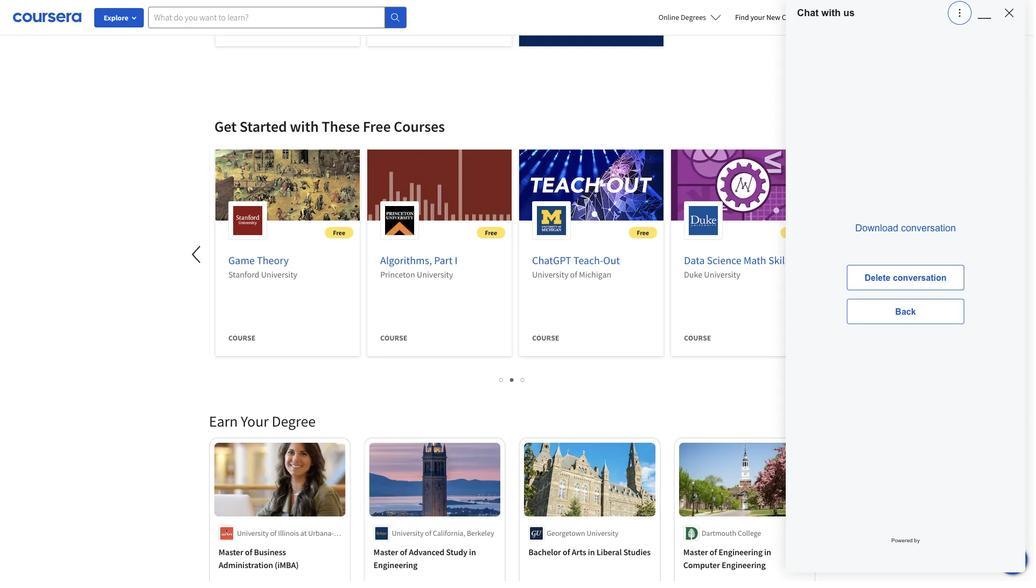 Task type: describe. For each thing, give the bounding box(es) containing it.
0 horizontal spatial with
[[290, 117, 319, 136]]

advance your career with graduate-level learning link
[[657, 101, 831, 136]]

career
[[782, 12, 803, 22]]

university up the 'liberal'
[[587, 529, 618, 539]]

2 horizontal spatial with
[[821, 7, 841, 18]]

bachelor
[[528, 547, 561, 558]]

administration
[[219, 560, 273, 571]]

your
[[241, 412, 269, 431]]

college
[[738, 529, 761, 539]]

master of engineering in computer engineering link
[[683, 546, 806, 572]]

by
[[914, 538, 920, 544]]

game theory stanford university
[[228, 254, 297, 280]]

university of california, berkeley
[[392, 529, 494, 539]]

&
[[725, 50, 730, 60]]

chatgpt
[[532, 254, 571, 267]]

georgetown
[[547, 529, 585, 539]]

california,
[[433, 529, 465, 539]]

professional certificate link
[[519, 0, 664, 55]]

with inside the online degrees menu
[[731, 119, 745, 129]]

university inside the university of illinois at urbana- champaign
[[237, 529, 269, 539]]

download conversation
[[855, 223, 956, 234]]

advance
[[666, 119, 692, 129]]

dartmouth college
[[702, 529, 761, 539]]

professional
[[532, 23, 583, 33]]

explore button
[[94, 8, 144, 27]]

3
[[521, 374, 525, 385]]

course for chatgpt
[[532, 333, 559, 343]]

advance your career with graduate-level learning
[[666, 119, 819, 129]]

started
[[240, 117, 287, 136]]

data science math skills link
[[684, 254, 792, 267]]

master of advanced study in engineering
[[374, 547, 476, 571]]

master of business administration (imba) link
[[219, 546, 341, 572]]

of for master of business administration (imba)
[[245, 547, 252, 558]]

free for chatgpt teach-out
[[637, 229, 649, 237]]

online degrees
[[659, 12, 706, 22]]

explore inside "online degree explore bachelor's & master's degrees"
[[666, 50, 689, 60]]

university inside data science math skills duke university
[[704, 269, 740, 280]]

earn your degree
[[209, 412, 316, 431]]

degree inside "online degree explore bachelor's & master's degrees"
[[689, 39, 712, 49]]

advanced
[[409, 547, 444, 558]]

of for bachelor of arts in liberal studies
[[563, 547, 570, 558]]

university of illinois at urbana- champaign
[[237, 529, 334, 549]]

courses
[[394, 117, 445, 136]]

download
[[855, 223, 898, 234]]

bachelor of arts in liberal studies
[[528, 547, 651, 558]]

learning
[[793, 119, 819, 129]]

coursera image
[[13, 9, 81, 26]]

2 course link from the left
[[367, 0, 512, 55]]

us
[[843, 7, 855, 18]]

dartmouth
[[702, 529, 736, 539]]

previous slide image
[[184, 242, 210, 268]]

engineering for in
[[374, 560, 418, 571]]

michigan
[[579, 269, 611, 280]]

earn for earn your degree
[[209, 412, 238, 431]]

algorithms, part i princeton university
[[380, 254, 458, 280]]

online for online degrees
[[659, 12, 679, 22]]

duke
[[684, 269, 702, 280]]

free for algorithms, part i
[[485, 229, 497, 237]]

i
[[455, 254, 458, 267]]

What do you want to learn? text field
[[148, 7, 385, 28]]

conversation for delete conversation
[[893, 273, 947, 283]]

studies
[[623, 547, 651, 558]]

delete
[[865, 273, 891, 283]]

powered by
[[891, 538, 920, 544]]

georgetown university
[[547, 529, 618, 539]]

earn credit towards a master's degree link
[[657, 67, 831, 101]]

career
[[709, 119, 729, 129]]

free for game theory
[[333, 229, 345, 237]]

level
[[777, 119, 792, 129]]

liberal
[[597, 547, 622, 558]]

of for master of advanced study in engineering
[[400, 547, 407, 558]]

part
[[434, 254, 453, 267]]

degree inside "element"
[[272, 412, 316, 431]]

degrees
[[681, 12, 706, 22]]

delete conversation button
[[847, 265, 964, 291]]

graduate-
[[746, 119, 777, 129]]

help image
[[953, 6, 967, 20]]

algorithms,
[[380, 254, 432, 267]]

engineering for computer
[[722, 560, 766, 571]]

skills
[[768, 254, 792, 267]]

out
[[603, 254, 620, 267]]

math
[[744, 254, 766, 267]]

next slide image
[[829, 242, 855, 268]]

online degrees button
[[650, 5, 730, 29]]

course for game
[[228, 333, 255, 343]]

get started with these free courses
[[214, 117, 445, 136]]

1 button
[[496, 373, 507, 386]]

illinois
[[278, 529, 299, 539]]

close image
[[1003, 6, 1016, 20]]

in inside master of advanced study in engineering
[[469, 547, 476, 558]]

of for master of engineering in computer engineering
[[710, 547, 717, 558]]

champaign
[[237, 540, 273, 549]]

your for advance
[[694, 119, 708, 129]]



Task type: locate. For each thing, give the bounding box(es) containing it.
0 vertical spatial conversation
[[901, 223, 956, 234]]

chat
[[797, 7, 819, 18]]

master of advanced study in engineering link
[[374, 546, 496, 572]]

in for bachelor of arts in liberal studies
[[588, 547, 595, 558]]

a
[[728, 85, 732, 94]]

3 button
[[518, 373, 528, 386]]

game theory link
[[228, 254, 289, 267]]

1 vertical spatial degree
[[272, 412, 316, 431]]

2 in from the left
[[588, 547, 595, 558]]

certificate
[[585, 23, 627, 33]]

1 vertical spatial conversation
[[893, 273, 947, 283]]

online left degrees
[[659, 12, 679, 22]]

online degrees menu
[[657, 32, 831, 136]]

of inside "master of business administration (imba)"
[[245, 547, 252, 558]]

back button
[[847, 299, 964, 325]]

university up "advanced" at the left bottom of the page
[[392, 529, 424, 539]]

list inside get started with these free courses carousel element
[[209, 373, 816, 386]]

3 master from the left
[[683, 547, 708, 558]]

degree
[[689, 39, 712, 49], [272, 412, 316, 431]]

data science math skills duke university
[[684, 254, 792, 280]]

chat with us
[[797, 7, 855, 18]]

find your new career link
[[730, 11, 808, 24]]

find
[[735, 12, 749, 22]]

course for algorithms,
[[380, 333, 407, 343]]

university down science at right
[[704, 269, 740, 280]]

0 vertical spatial master's
[[731, 50, 757, 60]]

business
[[254, 547, 286, 558]]

of left "advanced" at the left bottom of the page
[[400, 547, 407, 558]]

1 horizontal spatial with
[[731, 119, 745, 129]]

(imba)
[[275, 560, 299, 571]]

online inside popup button
[[659, 12, 679, 22]]

these
[[322, 117, 360, 136]]

conversation
[[901, 223, 956, 234], [893, 273, 947, 283]]

1 in from the left
[[469, 547, 476, 558]]

your left career
[[694, 119, 708, 129]]

english button
[[808, 0, 873, 35]]

1 horizontal spatial earn
[[666, 85, 680, 94]]

of up computer
[[710, 547, 717, 558]]

earn inside the earn your degree collection "element"
[[209, 412, 238, 431]]

1 vertical spatial explore
[[666, 50, 689, 60]]

2 horizontal spatial master
[[683, 547, 708, 558]]

bachelor of arts in liberal studies link
[[528, 546, 651, 559]]

university down 'theory'
[[261, 269, 297, 280]]

earn left credit
[[666, 85, 680, 94]]

master inside the master of engineering in computer engineering
[[683, 547, 708, 558]]

in inside the master of engineering in computer engineering
[[764, 547, 771, 558]]

master's right a
[[734, 85, 760, 94]]

of inside master of advanced study in engineering
[[400, 547, 407, 558]]

of up "administration"
[[245, 547, 252, 558]]

1
[[499, 374, 504, 385]]

0 horizontal spatial master
[[219, 547, 243, 558]]

with
[[821, 7, 841, 18], [290, 117, 319, 136], [731, 119, 745, 129]]

algorithms, part i link
[[380, 254, 458, 267]]

bachelor's
[[691, 50, 724, 60]]

university down part
[[417, 269, 453, 280]]

course
[[228, 23, 255, 33], [380, 23, 407, 33], [228, 333, 255, 343], [380, 333, 407, 343], [532, 333, 559, 343], [684, 333, 711, 343]]

degree up bachelor's
[[689, 39, 712, 49]]

back
[[895, 307, 916, 317]]

course link
[[215, 0, 360, 55], [367, 0, 512, 55]]

arts
[[572, 547, 586, 558]]

stanford
[[228, 269, 259, 280]]

1 master from the left
[[219, 547, 243, 558]]

university inside algorithms, part i princeton university
[[417, 269, 453, 280]]

1 vertical spatial master's
[[734, 85, 760, 94]]

online degree explore bachelor's & master's degrees
[[666, 39, 783, 60]]

dialog containing chat with us
[[786, 0, 1026, 573]]

1 course link from the left
[[215, 0, 360, 55]]

engineering
[[719, 547, 763, 558], [374, 560, 418, 571], [722, 560, 766, 571]]

degree right your on the left of page
[[272, 412, 316, 431]]

2 horizontal spatial in
[[764, 547, 771, 558]]

course for data
[[684, 333, 711, 343]]

master inside master of advanced study in engineering
[[374, 547, 398, 558]]

0 horizontal spatial your
[[694, 119, 708, 129]]

minimize window image
[[978, 6, 991, 20]]

explore inside dropdown button
[[104, 13, 128, 23]]

teach-
[[573, 254, 603, 267]]

master for master of engineering in computer engineering
[[683, 547, 708, 558]]

master up "administration"
[[219, 547, 243, 558]]

dialog
[[786, 0, 1026, 573]]

0 vertical spatial earn
[[666, 85, 680, 94]]

1 horizontal spatial explore
[[666, 50, 689, 60]]

free for data science math skills
[[789, 229, 801, 237]]

download conversation menu
[[786, 26, 1026, 573]]

study
[[446, 547, 467, 558]]

master inside "master of business administration (imba)"
[[219, 547, 243, 558]]

new
[[766, 12, 780, 22]]

online down online degrees
[[666, 39, 687, 49]]

get started with these free courses carousel element
[[57, 85, 855, 395]]

get
[[214, 117, 237, 136]]

conversation inside button
[[893, 273, 947, 283]]

online for online degree explore bachelor's & master's degrees
[[666, 39, 687, 49]]

chatgpt teach-out university of michigan
[[532, 254, 620, 280]]

master's right &
[[731, 50, 757, 60]]

university up champaign
[[237, 529, 269, 539]]

berkeley
[[467, 529, 494, 539]]

university inside chatgpt teach-out university of michigan
[[532, 269, 568, 280]]

with left these
[[290, 117, 319, 136]]

1 vertical spatial online
[[666, 39, 687, 49]]

0 vertical spatial online
[[659, 12, 679, 22]]

0 horizontal spatial in
[[469, 547, 476, 558]]

princeton
[[380, 269, 415, 280]]

master left "advanced" at the left bottom of the page
[[374, 547, 398, 558]]

explore
[[104, 13, 128, 23], [666, 50, 689, 60]]

game
[[228, 254, 255, 267]]

master for master of advanced study in engineering
[[374, 547, 398, 558]]

university down chatgpt
[[532, 269, 568, 280]]

2
[[510, 374, 514, 385]]

conversation right download
[[901, 223, 956, 234]]

3 in from the left
[[764, 547, 771, 558]]

2 master from the left
[[374, 547, 398, 558]]

towards
[[701, 85, 727, 94]]

1 horizontal spatial in
[[588, 547, 595, 558]]

powered
[[891, 538, 913, 544]]

earn credit towards a master's degree
[[666, 85, 783, 94]]

free
[[363, 117, 391, 136], [333, 229, 345, 237], [485, 229, 497, 237], [637, 229, 649, 237], [789, 229, 801, 237]]

1 vertical spatial earn
[[209, 412, 238, 431]]

earn left your on the left of page
[[209, 412, 238, 431]]

list
[[209, 373, 816, 386]]

download conversation link
[[847, 223, 964, 234]]

conversation for download conversation
[[901, 223, 956, 234]]

of for university of california, berkeley
[[425, 529, 431, 539]]

with right career
[[731, 119, 745, 129]]

your inside the online degrees menu
[[694, 119, 708, 129]]

with left us at right top
[[821, 7, 841, 18]]

earn inside "earn credit towards a master's degree" link
[[666, 85, 680, 94]]

university
[[261, 269, 297, 280], [417, 269, 453, 280], [532, 269, 568, 280], [704, 269, 740, 280], [237, 529, 269, 539], [392, 529, 424, 539], [587, 529, 618, 539]]

master's inside "online degree explore bachelor's & master's degrees"
[[731, 50, 757, 60]]

0 vertical spatial degree
[[689, 39, 712, 49]]

0 vertical spatial explore
[[104, 13, 128, 23]]

find your new career
[[735, 12, 803, 22]]

your for find
[[751, 12, 765, 22]]

master's
[[731, 50, 757, 60], [734, 85, 760, 94]]

1 horizontal spatial master
[[374, 547, 398, 558]]

conversation up back button
[[893, 273, 947, 283]]

science
[[707, 254, 742, 267]]

computer
[[683, 560, 720, 571]]

master up computer
[[683, 547, 708, 558]]

0 horizontal spatial course link
[[215, 0, 360, 55]]

of inside the university of illinois at urbana- champaign
[[270, 529, 277, 539]]

online inside "online degree explore bachelor's & master's degrees"
[[666, 39, 687, 49]]

list containing 1
[[209, 373, 816, 386]]

of down chatgpt teach-out link
[[570, 269, 577, 280]]

earn your degree collection element
[[203, 395, 822, 582]]

university inside game theory stanford university
[[261, 269, 297, 280]]

0 horizontal spatial degree
[[272, 412, 316, 431]]

degrees
[[759, 50, 783, 60]]

engineering inside master of advanced study in engineering
[[374, 560, 418, 571]]

0 vertical spatial your
[[751, 12, 765, 22]]

master
[[219, 547, 243, 558], [374, 547, 398, 558], [683, 547, 708, 558]]

your
[[751, 12, 765, 22], [694, 119, 708, 129]]

of inside the master of engineering in computer engineering
[[710, 547, 717, 558]]

1 horizontal spatial degree
[[689, 39, 712, 49]]

master for master of business administration (imba)
[[219, 547, 243, 558]]

1 vertical spatial your
[[694, 119, 708, 129]]

0 horizontal spatial earn
[[209, 412, 238, 431]]

urbana-
[[308, 529, 334, 539]]

theory
[[257, 254, 289, 267]]

of inside chatgpt teach-out university of michigan
[[570, 269, 577, 280]]

delete conversation
[[865, 273, 947, 283]]

1 horizontal spatial your
[[751, 12, 765, 22]]

of up "advanced" at the left bottom of the page
[[425, 529, 431, 539]]

your right the find
[[751, 12, 765, 22]]

0 horizontal spatial explore
[[104, 13, 128, 23]]

of
[[570, 269, 577, 280], [270, 529, 277, 539], [425, 529, 431, 539], [245, 547, 252, 558], [400, 547, 407, 558], [563, 547, 570, 558], [710, 547, 717, 558]]

earn for earn credit towards a master's degree
[[666, 85, 680, 94]]

in for master of engineering in computer engineering
[[764, 547, 771, 558]]

of left illinois
[[270, 529, 277, 539]]

degree
[[761, 85, 783, 94]]

english
[[827, 12, 854, 23]]

None search field
[[148, 7, 407, 28]]

credit
[[682, 85, 700, 94]]

chatgpt teach-out link
[[532, 254, 620, 267]]

1 horizontal spatial course link
[[367, 0, 512, 55]]

of for university of illinois at urbana- champaign
[[270, 529, 277, 539]]

of left arts
[[563, 547, 570, 558]]



Task type: vqa. For each thing, say whether or not it's contained in the screenshot.
Next Slide image
yes



